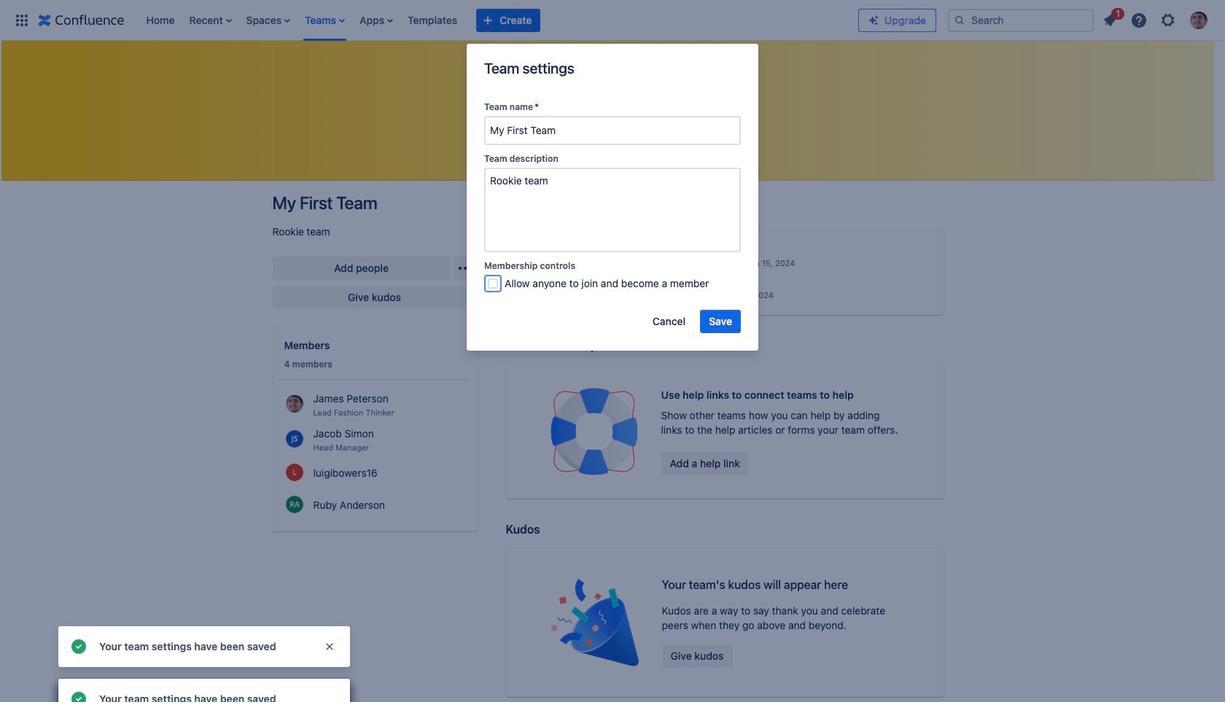 Task type: locate. For each thing, give the bounding box(es) containing it.
search image
[[954, 14, 966, 26]]

None search field
[[948, 8, 1094, 32]]

1 horizontal spatial list
[[1097, 5, 1217, 33]]

confluence image
[[38, 11, 124, 29], [38, 11, 124, 29]]

2 horizontal spatial list item
[[1097, 5, 1125, 32]]

dialog
[[467, 44, 759, 351]]

list
[[139, 0, 859, 40], [1097, 5, 1217, 33]]

list item inside list
[[1097, 5, 1125, 32]]

e.g. HR Team, Redesign Project, Team Mango field
[[486, 117, 740, 144]]

1 horizontal spatial list item
[[301, 0, 349, 40]]

banner
[[0, 0, 1226, 41]]

settings icon image
[[1160, 11, 1177, 29]]

0 horizontal spatial list
[[139, 0, 859, 40]]

Search field
[[948, 8, 1094, 32]]

success image
[[70, 691, 88, 702], [70, 691, 88, 702]]

premium image
[[868, 14, 880, 26]]

list item
[[185, 0, 236, 40], [301, 0, 349, 40], [1097, 5, 1125, 32]]

success image
[[70, 638, 88, 656]]



Task type: vqa. For each thing, say whether or not it's contained in the screenshot.
'inspiration:'
no



Task type: describe. For each thing, give the bounding box(es) containing it.
Describe your team using a few words text field
[[484, 168, 741, 252]]

global element
[[9, 0, 859, 40]]

dismiss image
[[324, 641, 336, 653]]

0 horizontal spatial list item
[[185, 0, 236, 40]]



